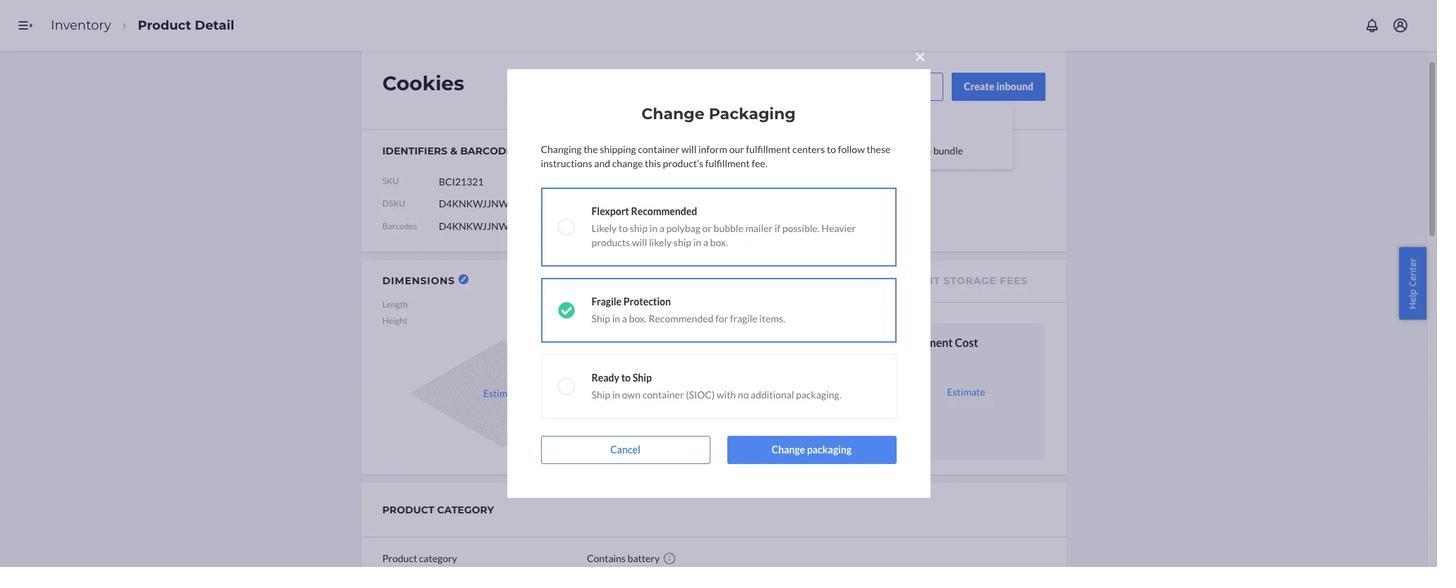 Task type: locate. For each thing, give the bounding box(es) containing it.
1 vertical spatial heavier
[[665, 444, 694, 454]]

product inside breadcrumbs navigation
[[138, 17, 191, 33]]

will up protection
[[632, 236, 647, 248]]

fragile protection ship in a box. recommended for fragile items.
[[592, 296, 786, 325]]

0 horizontal spatial change
[[642, 104, 705, 124]]

will down flexport recommended
[[730, 444, 743, 454]]

a down protection
[[622, 313, 627, 325]]

a right the as
[[927, 145, 932, 157]]

likely right plus image
[[592, 222, 617, 234]]

1 horizontal spatial packaging
[[709, 104, 796, 124]]

ship
[[630, 222, 648, 234], [674, 236, 692, 248], [698, 431, 713, 442], [766, 444, 781, 454]]

ship down fragile in the left of the page
[[592, 313, 611, 325]]

cancel
[[611, 444, 641, 456]]

2 horizontal spatial will
[[730, 444, 743, 454]]

0 horizontal spatial products
[[592, 236, 630, 248]]

to left 'follow'
[[827, 143, 836, 155]]

0 vertical spatial packaging
[[709, 104, 796, 124]]

1 vertical spatial fulfillment
[[706, 157, 750, 169]]

2 vertical spatial will
[[730, 444, 743, 454]]

flexport down (sioc)
[[677, 405, 713, 417]]

recommended inside flexport recommended button
[[715, 405, 780, 417]]

1 vertical spatial will
[[632, 236, 647, 248]]

flexport inside flexport recommended likely to ship in a polybag or bubble mailer if possible. heavier products will likely ship in a box.
[[592, 205, 629, 217]]

possible. inside likely to ship in a polybag or bubble mailer if possible. heavier products will likely ship in a box.
[[828, 431, 860, 442]]

product
[[383, 504, 435, 517]]

0 horizontal spatial polybag
[[667, 222, 701, 234]]

bubble down flexport recommended button
[[770, 431, 795, 442]]

0 vertical spatial will
[[682, 143, 697, 155]]

ecom inside ecom fulfillment fees tab
[[665, 275, 698, 287]]

0 vertical spatial box.
[[710, 236, 728, 248]]

1 horizontal spatial polybag
[[729, 431, 758, 442]]

0 vertical spatial or
[[703, 222, 712, 234]]

1 horizontal spatial will
[[682, 143, 697, 155]]

mailer up "ecom fulfillment fees"
[[746, 222, 773, 234]]

recommended for flexport recommended
[[715, 405, 780, 417]]

container
[[638, 143, 680, 155], [643, 389, 684, 401]]

if up "ecom fulfillment fees"
[[775, 222, 781, 234]]

0 vertical spatial recommended
[[631, 205, 697, 217]]

box. inside likely to ship in a polybag or bubble mailer if possible. heavier products will likely ship in a box.
[[798, 444, 813, 454]]

fulfillment cost
[[898, 336, 979, 349]]

× document
[[507, 41, 931, 498]]

estimate
[[947, 386, 986, 398]]

0 vertical spatial likely
[[592, 222, 617, 234]]

change for change packaging
[[642, 104, 705, 124]]

fees right storage
[[1000, 275, 1028, 287]]

possible.
[[783, 222, 820, 234], [828, 431, 860, 442]]

1 vertical spatial d4knkwjjnwr
[[439, 220, 515, 232]]

products down print image
[[592, 236, 630, 248]]

if up packaging
[[822, 431, 827, 442]]

likely inside flexport recommended likely to ship in a polybag or bubble mailer if possible. heavier products will likely ship in a box.
[[592, 222, 617, 234]]

1 horizontal spatial flexport
[[677, 405, 713, 417]]

product
[[138, 17, 191, 33], [383, 553, 417, 565]]

change
[[642, 104, 705, 124], [772, 444, 805, 456]]

ecom inside ecom fulfillment storage fees tab
[[827, 275, 860, 287]]

1 vertical spatial bubble
[[770, 431, 795, 442]]

0 vertical spatial flexport
[[592, 205, 629, 217]]

fulfillment
[[746, 143, 791, 155], [706, 157, 750, 169]]

the
[[584, 143, 598, 155]]

create
[[964, 80, 995, 92]]

0 horizontal spatial mailer
[[746, 222, 773, 234]]

changing the shipping container will inform our fulfillment centers to follow these instructions and change this product's fulfillment fee.
[[541, 143, 891, 169]]

1 vertical spatial or
[[760, 431, 768, 442]]

a up "ecom fulfillment fees"
[[704, 236, 709, 248]]

0 horizontal spatial product
[[138, 17, 191, 33]]

0 horizontal spatial if
[[775, 222, 781, 234]]

1 fees from the left
[[782, 275, 810, 287]]

0 vertical spatial likely
[[649, 236, 672, 248]]

ship right print image
[[630, 222, 648, 234]]

0 horizontal spatial packaging
[[665, 381, 702, 392]]

1 vertical spatial likely
[[745, 444, 765, 454]]

1 horizontal spatial change
[[772, 444, 805, 456]]

ship inside fragile protection ship in a box. recommended for fragile items.
[[592, 313, 611, 325]]

or
[[703, 222, 712, 234], [760, 431, 768, 442]]

ecom
[[665, 275, 698, 287], [827, 275, 860, 287]]

1 vertical spatial if
[[822, 431, 827, 442]]

d4knkwjjnwr up d4knkwjjnwr (dsku)
[[439, 198, 515, 210]]

as
[[916, 145, 925, 157]]

to down (sioc)
[[688, 431, 696, 442]]

(dsku)
[[517, 220, 550, 232]]

1 horizontal spatial ecom
[[827, 275, 860, 287]]

bubble inside likely to ship in a polybag or bubble mailer if possible. heavier products will likely ship in a box.
[[770, 431, 795, 442]]

fees up items.
[[782, 275, 810, 287]]

0 horizontal spatial possible.
[[783, 222, 820, 234]]

products inside flexport recommended likely to ship in a polybag or bubble mailer if possible. heavier products will likely ship in a box.
[[592, 236, 630, 248]]

change left packaging
[[772, 444, 805, 456]]

container right "own"
[[643, 389, 684, 401]]

0 horizontal spatial box.
[[629, 313, 647, 325]]

1 horizontal spatial likely
[[665, 431, 686, 442]]

fulfillment left cost at the bottom right of the page
[[898, 336, 953, 349]]

1 vertical spatial mailer
[[797, 431, 820, 442]]

width
[[508, 299, 531, 310]]

this
[[645, 157, 661, 169]]

1 horizontal spatial bubble
[[770, 431, 795, 442]]

fulfillment up the fee.
[[746, 143, 791, 155]]

container inside changing the shipping container will inform our fulfillment centers to follow these instructions and change this product's fulfillment fee.
[[638, 143, 680, 155]]

1 vertical spatial flexport
[[677, 405, 713, 417]]

fulfillment
[[702, 275, 779, 287], [864, 275, 941, 287], [898, 336, 953, 349]]

1 vertical spatial ship
[[633, 372, 652, 384]]

2 ecom from the left
[[827, 275, 860, 287]]

0 horizontal spatial likely
[[592, 222, 617, 234]]

a down the "this"
[[660, 222, 665, 234]]

polybag down product's
[[667, 222, 701, 234]]

1 horizontal spatial box.
[[710, 236, 728, 248]]

to right print image
[[619, 222, 628, 234]]

1 horizontal spatial if
[[822, 431, 827, 442]]

barcodes
[[460, 145, 519, 157]]

likely down flexport recommended button
[[745, 444, 765, 454]]

0 horizontal spatial fees
[[782, 275, 810, 287]]

recommended down the "this"
[[631, 205, 697, 217]]

bubble
[[714, 222, 744, 234], [770, 431, 795, 442]]

1 horizontal spatial products
[[696, 444, 729, 454]]

1 horizontal spatial heavier
[[822, 222, 856, 234]]

0 horizontal spatial ecom
[[665, 275, 698, 287]]

recommended
[[631, 205, 697, 217], [649, 313, 714, 325], [715, 405, 780, 417]]

0 vertical spatial if
[[775, 222, 781, 234]]

change up product's
[[642, 104, 705, 124]]

2 horizontal spatial box.
[[798, 444, 813, 454]]

contains
[[587, 553, 626, 565]]

to inside flexport recommended likely to ship in a polybag or bubble mailer if possible. heavier products will likely ship in a box.
[[619, 222, 628, 234]]

in
[[650, 222, 658, 234], [694, 236, 702, 248], [612, 313, 620, 325], [612, 389, 620, 401], [714, 431, 721, 442], [783, 444, 790, 454]]

box. up "ecom fulfillment fees"
[[710, 236, 728, 248]]

these
[[867, 143, 891, 155]]

1 d4knkwjjnwr from the top
[[439, 198, 515, 210]]

0 vertical spatial container
[[638, 143, 680, 155]]

cost
[[955, 336, 979, 349]]

recommended down protection
[[649, 313, 714, 325]]

change inside 'button'
[[772, 444, 805, 456]]

1 vertical spatial products
[[696, 444, 729, 454]]

2 d4knkwjjnwr from the top
[[439, 220, 515, 232]]

set up as a bundle button
[[872, 73, 1014, 169], [875, 136, 1011, 166]]

service
[[665, 325, 692, 335]]

0 horizontal spatial flexport
[[592, 205, 629, 217]]

ship up "own"
[[633, 372, 652, 384]]

0 vertical spatial mailer
[[746, 222, 773, 234]]

in inside ready to ship ship in own container (sioc) with no additional packaging.
[[612, 389, 620, 401]]

bubble up "ecom fulfillment fees"
[[714, 222, 744, 234]]

help center button
[[1400, 247, 1427, 320]]

0 vertical spatial heavier
[[822, 222, 856, 234]]

fulfillment left storage
[[864, 275, 941, 287]]

product category
[[383, 504, 494, 517]]

to inside ready to ship ship in own container (sioc) with no additional packaging.
[[622, 372, 631, 384]]

fulfillment inside tab
[[864, 275, 941, 287]]

1 horizontal spatial product
[[383, 553, 417, 565]]

shipping
[[600, 143, 636, 155]]

packaging
[[709, 104, 796, 124], [665, 381, 702, 392]]

create inbound
[[964, 80, 1034, 92]]

1 vertical spatial possible.
[[828, 431, 860, 442]]

ship for ready to ship
[[633, 372, 652, 384]]

ecom for ecom fulfillment fees
[[665, 275, 698, 287]]

product left category
[[383, 553, 417, 565]]

1 horizontal spatial or
[[760, 431, 768, 442]]

box. down protection
[[629, 313, 647, 325]]

1 horizontal spatial possible.
[[828, 431, 860, 442]]

2 fees from the left
[[1000, 275, 1028, 287]]

tab list
[[631, 260, 1067, 303]]

or inside likely to ship in a polybag or bubble mailer if possible. heavier products will likely ship in a box.
[[760, 431, 768, 442]]

likely to ship in a polybag or bubble mailer if possible. heavier products will likely ship in a box.
[[665, 431, 860, 454]]

pencil alt image
[[461, 277, 466, 282]]

polybag down flexport recommended
[[729, 431, 758, 442]]

if inside likely to ship in a polybag or bubble mailer if possible. heavier products will likely ship in a box.
[[822, 431, 827, 442]]

0 vertical spatial products
[[592, 236, 630, 248]]

likely down (sioc)
[[665, 431, 686, 442]]

to
[[827, 143, 836, 155], [619, 222, 628, 234], [622, 372, 631, 384], [688, 431, 696, 442]]

0 horizontal spatial or
[[703, 222, 712, 234]]

ship for fragile protection
[[592, 313, 611, 325]]

will
[[682, 143, 697, 155], [632, 236, 647, 248], [730, 444, 743, 454]]

product left detail
[[138, 17, 191, 33]]

a down flexport recommended
[[723, 431, 727, 442]]

container up the "this"
[[638, 143, 680, 155]]

bubble inside flexport recommended likely to ship in a polybag or bubble mailer if possible. heavier products will likely ship in a box.
[[714, 222, 744, 234]]

and
[[594, 157, 610, 169]]

product detail
[[138, 17, 234, 33]]

× button
[[911, 41, 931, 68]]

1 vertical spatial polybag
[[729, 431, 758, 442]]

0 vertical spatial polybag
[[667, 222, 701, 234]]

0 horizontal spatial bubble
[[714, 222, 744, 234]]

fees
[[782, 275, 810, 287], [1000, 275, 1028, 287]]

mailer up change packaging
[[797, 431, 820, 442]]

likely up protection
[[649, 236, 672, 248]]

recommended inside flexport recommended likely to ship in a polybag or bubble mailer if possible. heavier products will likely ship in a box.
[[631, 205, 697, 217]]

check circle image
[[558, 302, 575, 319]]

0 horizontal spatial will
[[632, 236, 647, 248]]

1 vertical spatial recommended
[[649, 313, 714, 325]]

d4knkwjjnwr up the pencil alt image
[[439, 220, 515, 232]]

will up product's
[[682, 143, 697, 155]]

in left "own"
[[612, 389, 620, 401]]

fulfillment down our
[[706, 157, 750, 169]]

2 vertical spatial box.
[[798, 444, 813, 454]]

flexport inside button
[[677, 405, 713, 417]]

instructions
[[541, 157, 593, 169]]

packaging up aliases
[[709, 104, 796, 124]]

own
[[622, 389, 641, 401]]

flexport
[[592, 205, 629, 217], [677, 405, 713, 417]]

flexport up print image
[[592, 205, 629, 217]]

products
[[592, 236, 630, 248], [696, 444, 729, 454]]

&
[[450, 145, 458, 157]]

1 horizontal spatial mailer
[[797, 431, 820, 442]]

fragile
[[592, 296, 622, 308]]

1 ecom from the left
[[665, 275, 698, 287]]

ecom fulfillment fees tab
[[665, 260, 810, 302]]

1 horizontal spatial likely
[[745, 444, 765, 454]]

to up "own"
[[622, 372, 631, 384]]

0 horizontal spatial heavier
[[665, 444, 694, 454]]

product category
[[383, 553, 457, 565]]

1 vertical spatial product
[[383, 553, 417, 565]]

1 vertical spatial box.
[[629, 313, 647, 325]]

change packaging button
[[727, 436, 897, 464]]

2 vertical spatial recommended
[[715, 405, 780, 417]]

0 vertical spatial possible.
[[783, 222, 820, 234]]

to inside likely to ship in a polybag or bubble mailer if possible. heavier products will likely ship in a box.
[[688, 431, 696, 442]]

0 vertical spatial product
[[138, 17, 191, 33]]

products down flexport recommended
[[696, 444, 729, 454]]

flexport for flexport recommended likely to ship in a polybag or bubble mailer if possible. heavier products will likely ship in a box.
[[592, 205, 629, 217]]

in down flexport recommended
[[714, 431, 721, 442]]

0 vertical spatial d4knkwjjnwr
[[439, 198, 515, 210]]

fulfillment up fragile
[[702, 275, 779, 287]]

packaging left with
[[665, 381, 702, 392]]

or up "ecom fulfillment fees"
[[703, 222, 712, 234]]

in down flexport recommended button
[[783, 444, 790, 454]]

1 horizontal spatial fees
[[1000, 275, 1028, 287]]

heavier
[[822, 222, 856, 234], [665, 444, 694, 454]]

will inside likely to ship in a polybag or bubble mailer if possible. heavier products will likely ship in a box.
[[730, 444, 743, 454]]

change packaging
[[772, 444, 852, 456]]

recommended down the no
[[715, 405, 780, 417]]

in down fragile in the left of the page
[[612, 313, 620, 325]]

1 vertical spatial likely
[[665, 431, 686, 442]]

d4knkwjjnwr for d4knkwjjnwr
[[439, 198, 515, 210]]

set
[[887, 145, 901, 157]]

ready to ship ship in own container (sioc) with no additional packaging.
[[592, 372, 842, 401]]

container inside ready to ship ship in own container (sioc) with no additional packaging.
[[643, 389, 684, 401]]

mailer
[[746, 222, 773, 234], [797, 431, 820, 442]]

ship down 'ready' on the left of the page
[[592, 389, 611, 401]]

a
[[927, 145, 932, 157], [660, 222, 665, 234], [704, 236, 709, 248], [622, 313, 627, 325], [723, 431, 727, 442], [792, 444, 796, 454]]

aliases
[[735, 143, 782, 155]]

likely inside flexport recommended likely to ship in a polybag or bubble mailer if possible. heavier products will likely ship in a box.
[[649, 236, 672, 248]]

category
[[437, 504, 494, 517]]

box. down flexport recommended button
[[798, 444, 813, 454]]

1 vertical spatial container
[[643, 389, 684, 401]]

ship
[[592, 313, 611, 325], [633, 372, 652, 384], [592, 389, 611, 401]]

fulfillment inside tab
[[702, 275, 779, 287]]

or down flexport recommended button
[[760, 431, 768, 442]]

0 vertical spatial ship
[[592, 313, 611, 325]]

with
[[717, 389, 736, 401]]

0 vertical spatial bubble
[[714, 222, 744, 234]]

1 vertical spatial change
[[772, 444, 805, 456]]

plus image
[[562, 222, 570, 231]]

bundle
[[934, 145, 963, 157]]

center
[[1407, 258, 1420, 287]]

help center
[[1407, 258, 1420, 309]]

likely
[[592, 222, 617, 234], [665, 431, 686, 442]]

mailer inside likely to ship in a polybag or bubble mailer if possible. heavier products will likely ship in a box.
[[797, 431, 820, 442]]

polybag
[[667, 222, 701, 234], [729, 431, 758, 442]]

level
[[694, 325, 713, 335]]

0 vertical spatial change
[[642, 104, 705, 124]]

0 horizontal spatial likely
[[649, 236, 672, 248]]

None text field
[[439, 168, 544, 195]]

a left packaging
[[792, 444, 796, 454]]



Task type: vqa. For each thing, say whether or not it's contained in the screenshot.
cancel
yes



Task type: describe. For each thing, give the bounding box(es) containing it.
in right print image
[[650, 222, 658, 234]]

ship down flexport recommended button
[[766, 444, 781, 454]]

inbound
[[997, 80, 1034, 92]]

a inside fragile protection ship in a box. recommended for fragile items.
[[622, 313, 627, 325]]

product's
[[663, 157, 704, 169]]

ecom fulfillment storage fees
[[827, 275, 1028, 287]]

likely inside likely to ship in a polybag or bubble mailer if possible. heavier products will likely ship in a box.
[[745, 444, 765, 454]]

1 vertical spatial packaging
[[665, 381, 702, 392]]

protection
[[624, 296, 671, 308]]

help
[[1407, 289, 1420, 309]]

will inside flexport recommended likely to ship in a polybag or bubble mailer if possible. heavier products will likely ship in a box.
[[632, 236, 647, 248]]

ship up "ecom fulfillment fees"
[[674, 236, 692, 248]]

to inside changing the shipping container will inform our fulfillment centers to follow these instructions and change this product's fulfillment fee.
[[827, 143, 836, 155]]

fulfillment for storage
[[864, 275, 941, 287]]

×
[[915, 44, 926, 68]]

packaging inside × document
[[709, 104, 796, 124]]

product for product detail
[[138, 17, 191, 33]]

up
[[903, 145, 914, 157]]

identifiers & barcodes
[[383, 145, 519, 157]]

flexport for flexport recommended
[[677, 405, 713, 417]]

contains battery
[[587, 553, 660, 565]]

will inside changing the shipping container will inform our fulfillment centers to follow these instructions and change this product's fulfillment fee.
[[682, 143, 697, 155]]

tab list containing ecom fulfillment fees
[[631, 260, 1067, 303]]

recommended for flexport recommended likely to ship in a polybag or bubble mailer if possible. heavier products will likely ship in a box.
[[631, 205, 697, 217]]

products inside likely to ship in a polybag or bubble mailer if possible. heavier products will likely ship in a box.
[[696, 444, 729, 454]]

d4knkwjjnwr for d4knkwjjnwr (dsku)
[[439, 220, 515, 232]]

dsku
[[383, 199, 405, 209]]

fulfillment for fees
[[702, 275, 779, 287]]

box. inside flexport recommended likely to ship in a polybag or bubble mailer if possible. heavier products will likely ship in a box.
[[710, 236, 728, 248]]

items.
[[760, 313, 786, 325]]

in up "ecom fulfillment fees"
[[694, 236, 702, 248]]

no
[[738, 389, 749, 401]]

box. inside fragile protection ship in a box. recommended for fragile items.
[[629, 313, 647, 325]]

our
[[730, 143, 745, 155]]

change
[[612, 157, 643, 169]]

additional
[[751, 389, 794, 401]]

inventory
[[51, 17, 111, 33]]

ship down flexport recommended
[[698, 431, 713, 442]]

heavier inside flexport recommended likely to ship in a polybag or bubble mailer if possible. heavier products will likely ship in a box.
[[822, 222, 856, 234]]

product for product category
[[383, 553, 417, 565]]

cookies
[[383, 71, 464, 95]]

d4knkwjjnwr (dsku)
[[439, 220, 550, 232]]

if inside flexport recommended likely to ship in a polybag or bubble mailer if possible. heavier products will likely ship in a box.
[[775, 222, 781, 234]]

dimensions
[[383, 275, 455, 287]]

possible. inside flexport recommended likely to ship in a polybag or bubble mailer if possible. heavier products will likely ship in a box.
[[783, 222, 820, 234]]

battery
[[628, 553, 660, 565]]

weight
[[508, 316, 535, 326]]

storage
[[944, 275, 997, 287]]

estimate link
[[947, 386, 986, 398]]

barcodes
[[383, 221, 417, 232]]

change for change packaging
[[772, 444, 805, 456]]

product detail link
[[138, 17, 234, 33]]

print image
[[586, 222, 596, 231]]

(sioc)
[[686, 389, 715, 401]]

in inside fragile protection ship in a box. recommended for fragile items.
[[612, 313, 620, 325]]

height
[[383, 316, 408, 326]]

service level
[[665, 325, 713, 335]]

fragile
[[730, 313, 758, 325]]

flexport recommended likely to ship in a polybag or bubble mailer if possible. heavier products will likely ship in a box.
[[592, 205, 856, 248]]

ready
[[592, 372, 620, 384]]

follow
[[838, 143, 865, 155]]

0 vertical spatial fulfillment
[[746, 143, 791, 155]]

polybag inside flexport recommended likely to ship in a polybag or bubble mailer if possible. heavier products will likely ship in a box.
[[667, 222, 701, 234]]

change packaging
[[642, 104, 796, 124]]

cancel button
[[541, 436, 710, 464]]

inventory link
[[51, 17, 111, 33]]

for
[[716, 313, 728, 325]]

inform
[[699, 143, 728, 155]]

create inbound button
[[952, 73, 1046, 101]]

polybag inside likely to ship in a polybag or bubble mailer if possible. heavier products will likely ship in a box.
[[729, 431, 758, 442]]

or inside flexport recommended likely to ship in a polybag or bubble mailer if possible. heavier products will likely ship in a box.
[[703, 222, 712, 234]]

set up as a bundle
[[887, 145, 963, 157]]

mailer inside flexport recommended likely to ship in a polybag or bubble mailer if possible. heavier products will likely ship in a box.
[[746, 222, 773, 234]]

identifiers
[[383, 145, 448, 157]]

sku
[[383, 176, 399, 187]]

detail
[[195, 17, 234, 33]]

ecom fulfillment fees
[[665, 275, 810, 287]]

flexport recommended
[[677, 405, 780, 417]]

2 vertical spatial ship
[[592, 389, 611, 401]]

fees inside tab
[[1000, 275, 1028, 287]]

ecom for ecom fulfillment storage fees
[[827, 275, 860, 287]]

breadcrumbs navigation
[[40, 5, 246, 46]]

fees inside tab
[[782, 275, 810, 287]]

changing
[[541, 143, 582, 155]]

heavier inside likely to ship in a polybag or bubble mailer if possible. heavier products will likely ship in a box.
[[665, 444, 694, 454]]

centers
[[793, 143, 825, 155]]

flexport recommended button
[[665, 398, 876, 425]]

packaging
[[807, 444, 852, 456]]

fee.
[[752, 157, 768, 169]]

packaging.
[[796, 389, 842, 401]]

category
[[419, 553, 457, 565]]

recommended inside fragile protection ship in a box. recommended for fragile items.
[[649, 313, 714, 325]]

ecom fulfillment storage fees tab
[[827, 260, 1028, 299]]

likely inside likely to ship in a polybag or bubble mailer if possible. heavier products will likely ship in a box.
[[665, 431, 686, 442]]

length
[[383, 299, 408, 310]]



